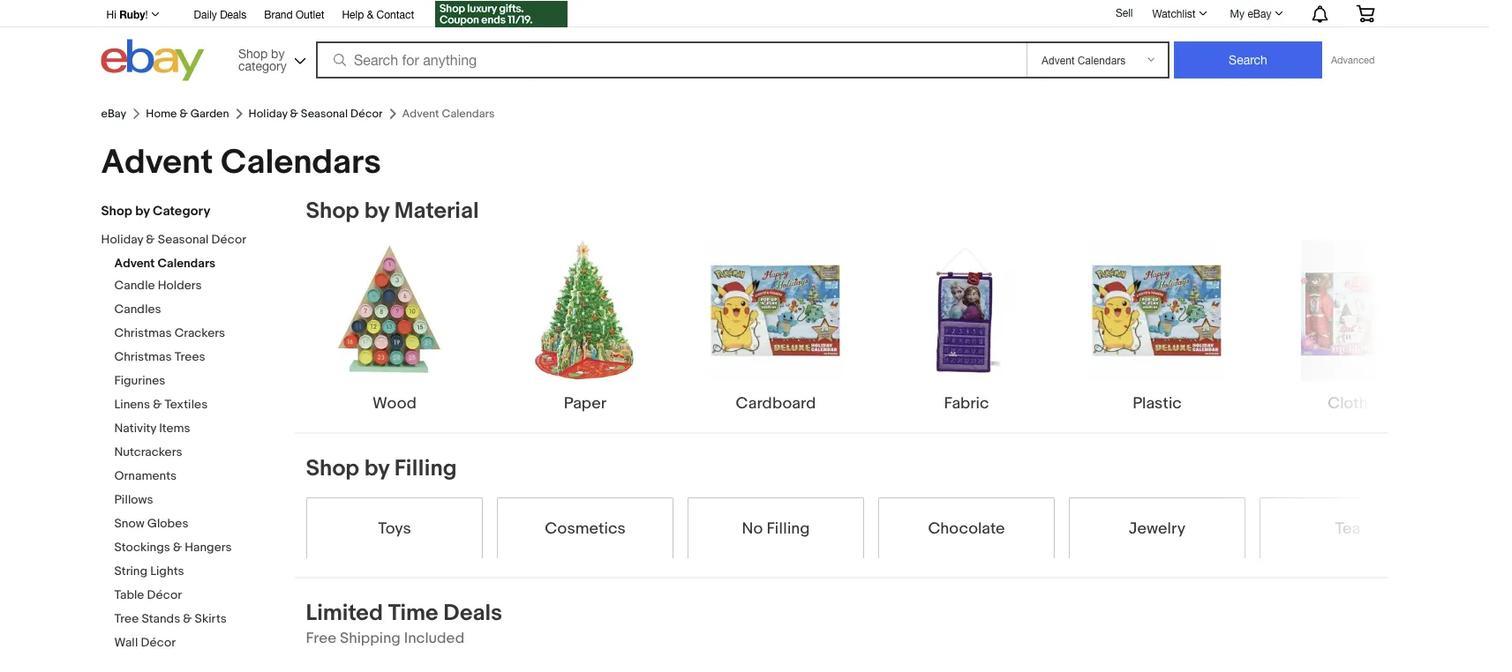 Task type: describe. For each thing, give the bounding box(es) containing it.
cosmetics link
[[497, 498, 673, 559]]

items
[[159, 422, 190, 437]]

paper
[[564, 394, 606, 413]]

wood
[[372, 394, 416, 413]]

toys
[[378, 519, 411, 538]]

christmas crackers link
[[114, 326, 282, 343]]

shop by category button
[[230, 39, 310, 77]]

hangers
[[185, 541, 232, 556]]

& down globes
[[173, 541, 182, 556]]

0 horizontal spatial filling
[[394, 456, 457, 483]]

shipping
[[340, 630, 401, 648]]

cardboard
[[736, 394, 816, 413]]

christmas trees link
[[114, 350, 282, 367]]

by for filling
[[364, 456, 389, 483]]

my
[[1230, 7, 1245, 19]]

cardboard link
[[687, 240, 864, 415]]

figurines
[[114, 374, 165, 389]]

chocolate
[[928, 519, 1005, 538]]

holiday for holiday & seasonal décor advent calendars candle holders candles christmas crackers christmas trees figurines linens & textiles nativity items nutcrackers ornaments pillows snow globes stockings & hangers string lights table décor tree stands & skirts wall décor
[[101, 233, 143, 248]]

1 vertical spatial filling
[[766, 519, 810, 538]]

tea
[[1335, 519, 1360, 538]]

2 christmas from the top
[[114, 350, 172, 365]]

linens
[[114, 398, 150, 413]]

chocolate link
[[878, 498, 1055, 559]]

string
[[114, 565, 147, 580]]

globes
[[147, 517, 189, 532]]

shop by category banner
[[97, 0, 1388, 86]]

category
[[153, 204, 210, 219]]

shop for shop by material
[[306, 198, 359, 225]]

linens & textiles link
[[114, 398, 282, 415]]

Search for anything text field
[[319, 43, 1023, 77]]

seasonal for holiday & seasonal décor
[[301, 107, 348, 121]]

paper link
[[497, 240, 673, 415]]

home
[[146, 107, 177, 121]]

watchlist link
[[1143, 3, 1215, 24]]

no filling link
[[687, 498, 864, 559]]

time
[[388, 600, 438, 628]]

fabric image
[[920, 240, 1013, 381]]

candle holders link
[[114, 279, 282, 295]]

wall décor link
[[114, 636, 282, 653]]

sell link
[[1108, 6, 1141, 19]]

stands
[[142, 612, 180, 627]]

1 horizontal spatial calendars
[[221, 142, 381, 183]]

wood link
[[306, 240, 483, 415]]

fabric link
[[878, 240, 1055, 415]]

table décor link
[[114, 588, 282, 605]]

skirts
[[195, 612, 227, 627]]

tree
[[114, 612, 139, 627]]

my ebay
[[1230, 7, 1272, 19]]

ornaments
[[114, 469, 177, 484]]

& right home
[[180, 107, 188, 121]]

shop by material
[[306, 198, 479, 225]]

daily deals link
[[194, 5, 246, 25]]

toys link
[[306, 498, 483, 559]]

jewelry link
[[1069, 498, 1245, 559]]

garden
[[190, 107, 229, 121]]

holiday & seasonal décor
[[249, 107, 383, 121]]

plastic
[[1133, 394, 1182, 413]]

candles link
[[114, 302, 282, 319]]

pillows link
[[114, 493, 282, 510]]

1 christmas from the top
[[114, 326, 172, 341]]

calendars inside holiday & seasonal décor advent calendars candle holders candles christmas crackers christmas trees figurines linens & textiles nativity items nutcrackers ornaments pillows snow globes stockings & hangers string lights table décor tree stands & skirts wall décor
[[158, 256, 216, 272]]

shop by category
[[101, 204, 210, 219]]

brand outlet link
[[264, 5, 324, 25]]

lights
[[150, 565, 184, 580]]

main content containing shop by material
[[295, 197, 1436, 658]]

advent calendars
[[101, 142, 381, 183]]

cloth link
[[1260, 240, 1436, 415]]

ebay link
[[101, 107, 126, 121]]

0 vertical spatial holiday & seasonal décor link
[[249, 107, 383, 121]]

seasonal for holiday & seasonal décor advent calendars candle holders candles christmas crackers christmas trees figurines linens & textiles nativity items nutcrackers ornaments pillows snow globes stockings & hangers string lights table décor tree stands & skirts wall décor
[[158, 233, 209, 248]]

daily
[[194, 8, 217, 20]]

ruby
[[119, 8, 145, 20]]

limited time deals free shipping included
[[306, 600, 503, 648]]

ornaments link
[[114, 469, 282, 486]]

wood image
[[331, 240, 457, 381]]

by for category
[[271, 46, 285, 60]]

string lights link
[[114, 565, 282, 581]]

snow
[[114, 517, 145, 532]]

nutcrackers link
[[114, 445, 282, 462]]

0 vertical spatial advent
[[101, 142, 213, 183]]

home & garden link
[[146, 107, 229, 121]]

account navigation
[[97, 0, 1388, 30]]



Task type: vqa. For each thing, say whether or not it's contained in the screenshot.
the bottom "Deals"
yes



Task type: locate. For each thing, give the bounding box(es) containing it.
by inside shop by category
[[271, 46, 285, 60]]

stockings & hangers link
[[114, 541, 282, 558]]

by
[[271, 46, 285, 60], [364, 198, 389, 225], [135, 204, 150, 219], [364, 456, 389, 483]]

trees
[[175, 350, 205, 365]]

help & contact
[[342, 8, 414, 20]]

outlet
[[296, 8, 324, 20]]

by for category
[[135, 204, 150, 219]]

1 horizontal spatial seasonal
[[301, 107, 348, 121]]

0 vertical spatial seasonal
[[301, 107, 348, 121]]

0 horizontal spatial holiday
[[101, 233, 143, 248]]

home & garden
[[146, 107, 229, 121]]

stockings
[[114, 541, 170, 556]]

figurines link
[[114, 374, 282, 391]]

filling up toys
[[394, 456, 457, 483]]

cloth
[[1328, 394, 1368, 413]]

1 horizontal spatial deals
[[444, 600, 503, 628]]

0 vertical spatial calendars
[[221, 142, 381, 183]]

brand
[[264, 8, 293, 20]]

1 vertical spatial advent
[[114, 256, 155, 272]]

daily deals
[[194, 8, 246, 20]]

shop by filling
[[306, 456, 457, 483]]

by left "material"
[[364, 198, 389, 225]]

help & contact link
[[342, 5, 414, 25]]

brand outlet
[[264, 8, 324, 20]]

christmas
[[114, 326, 172, 341], [114, 350, 172, 365]]

seasonal inside holiday & seasonal décor advent calendars candle holders candles christmas crackers christmas trees figurines linens & textiles nativity items nutcrackers ornaments pillows snow globes stockings & hangers string lights table décor tree stands & skirts wall décor
[[158, 233, 209, 248]]

1 horizontal spatial filling
[[766, 519, 810, 538]]

holiday inside holiday & seasonal décor advent calendars candle holders candles christmas crackers christmas trees figurines linens & textiles nativity items nutcrackers ornaments pillows snow globes stockings & hangers string lights table décor tree stands & skirts wall décor
[[101, 233, 143, 248]]

1 vertical spatial holiday
[[101, 233, 143, 248]]

help
[[342, 8, 364, 20]]

cardboard image
[[709, 240, 842, 381]]

nutcrackers
[[114, 445, 182, 460]]

sell
[[1116, 6, 1133, 19]]

christmas down candles
[[114, 326, 172, 341]]

filling right no at the bottom of page
[[766, 519, 810, 538]]

1 vertical spatial ebay
[[101, 107, 126, 121]]

calendars
[[221, 142, 381, 183], [158, 256, 216, 272]]

candle
[[114, 279, 155, 294]]

shop for shop by category
[[238, 46, 268, 60]]

holiday
[[249, 107, 288, 121], [101, 233, 143, 248]]

advent inside holiday & seasonal décor advent calendars candle holders candles christmas crackers christmas trees figurines linens & textiles nativity items nutcrackers ornaments pillows snow globes stockings & hangers string lights table décor tree stands & skirts wall décor
[[114, 256, 155, 272]]

material
[[394, 198, 479, 225]]

!
[[145, 8, 148, 20]]

limited
[[306, 600, 383, 628]]

& right linens
[[153, 398, 162, 413]]

candles
[[114, 302, 161, 317]]

0 vertical spatial filling
[[394, 456, 457, 483]]

plastic image
[[1091, 240, 1224, 381]]

0 vertical spatial ebay
[[1248, 7, 1272, 19]]

nativity items link
[[114, 422, 282, 438]]

main content
[[295, 197, 1436, 658]]

by up toys
[[364, 456, 389, 483]]

calendars up holders at top left
[[158, 256, 216, 272]]

& right the help
[[367, 8, 374, 20]]

seasonal down category
[[158, 233, 209, 248]]

tea link
[[1260, 498, 1436, 559]]

shop by category
[[238, 46, 287, 73]]

by for material
[[364, 198, 389, 225]]

& down the shop by category dropdown button
[[290, 107, 298, 121]]

&
[[367, 8, 374, 20], [180, 107, 188, 121], [290, 107, 298, 121], [146, 233, 155, 248], [153, 398, 162, 413], [173, 541, 182, 556], [183, 612, 192, 627]]

wall
[[114, 636, 138, 651]]

ebay left home
[[101, 107, 126, 121]]

advent up shop by category
[[101, 142, 213, 183]]

hi
[[106, 8, 116, 20]]

get the coupon image
[[435, 1, 568, 27]]

free
[[306, 630, 337, 648]]

contact
[[377, 8, 414, 20]]

0 vertical spatial holiday
[[249, 107, 288, 121]]

shop for shop by filling
[[306, 456, 359, 483]]

tree stands & skirts link
[[114, 612, 282, 629]]

0 horizontal spatial deals
[[220, 8, 246, 20]]

& left skirts
[[183, 612, 192, 627]]

hi ruby !
[[106, 8, 148, 20]]

cosmetics
[[545, 519, 625, 538]]

& inside help & contact link
[[367, 8, 374, 20]]

by left category
[[135, 204, 150, 219]]

1 horizontal spatial holiday
[[249, 107, 288, 121]]

advent
[[101, 142, 213, 183], [114, 256, 155, 272]]

nativity
[[114, 422, 156, 437]]

deals up included
[[444, 600, 503, 628]]

pillows
[[114, 493, 153, 508]]

none submit inside shop by category banner
[[1174, 41, 1323, 79]]

None submit
[[1174, 41, 1323, 79]]

1 vertical spatial holiday & seasonal décor link
[[101, 233, 269, 249]]

seasonal
[[301, 107, 348, 121], [158, 233, 209, 248]]

textiles
[[165, 398, 208, 413]]

décor
[[350, 107, 383, 121], [211, 233, 246, 248], [147, 588, 182, 603], [141, 636, 176, 651]]

my ebay link
[[1221, 3, 1291, 24]]

holiday down shop by category
[[101, 233, 143, 248]]

1 vertical spatial deals
[[444, 600, 503, 628]]

snow globes link
[[114, 517, 282, 534]]

0 horizontal spatial calendars
[[158, 256, 216, 272]]

& down shop by category
[[146, 233, 155, 248]]

table
[[114, 588, 144, 603]]

by down brand
[[271, 46, 285, 60]]

shop
[[238, 46, 268, 60], [306, 198, 359, 225], [101, 204, 132, 219], [306, 456, 359, 483]]

holiday & seasonal décor advent calendars candle holders candles christmas crackers christmas trees figurines linens & textiles nativity items nutcrackers ornaments pillows snow globes stockings & hangers string lights table décor tree stands & skirts wall décor
[[101, 233, 246, 651]]

fabric
[[944, 394, 989, 413]]

0 horizontal spatial seasonal
[[158, 233, 209, 248]]

filling
[[394, 456, 457, 483], [766, 519, 810, 538]]

ebay
[[1248, 7, 1272, 19], [101, 107, 126, 121]]

no filling
[[742, 519, 810, 538]]

included
[[404, 630, 465, 648]]

1 vertical spatial seasonal
[[158, 233, 209, 248]]

calendars down 'holiday & seasonal décor'
[[221, 142, 381, 183]]

crackers
[[175, 326, 225, 341]]

cloth image
[[1301, 240, 1395, 381]]

0 vertical spatial deals
[[220, 8, 246, 20]]

0 horizontal spatial ebay
[[101, 107, 126, 121]]

advanced link
[[1323, 42, 1384, 78]]

1 horizontal spatial ebay
[[1248, 7, 1272, 19]]

paper image
[[530, 240, 640, 381]]

0 vertical spatial christmas
[[114, 326, 172, 341]]

seasonal down the shop by category dropdown button
[[301, 107, 348, 121]]

plastic link
[[1069, 240, 1245, 415]]

holiday for holiday & seasonal décor
[[249, 107, 288, 121]]

deals inside the limited time deals free shipping included
[[444, 600, 503, 628]]

watchlist
[[1153, 7, 1196, 19]]

deals inside account navigation
[[220, 8, 246, 20]]

ebay inside account navigation
[[1248, 7, 1272, 19]]

holiday down category
[[249, 107, 288, 121]]

holders
[[158, 279, 202, 294]]

1 vertical spatial christmas
[[114, 350, 172, 365]]

deals right daily
[[220, 8, 246, 20]]

christmas up the 'figurines'
[[114, 350, 172, 365]]

shop inside shop by category
[[238, 46, 268, 60]]

ebay right my
[[1248, 7, 1272, 19]]

shop for shop by category
[[101, 204, 132, 219]]

advent up candle in the top left of the page
[[114, 256, 155, 272]]

your shopping cart image
[[1356, 5, 1376, 22]]

1 vertical spatial calendars
[[158, 256, 216, 272]]



